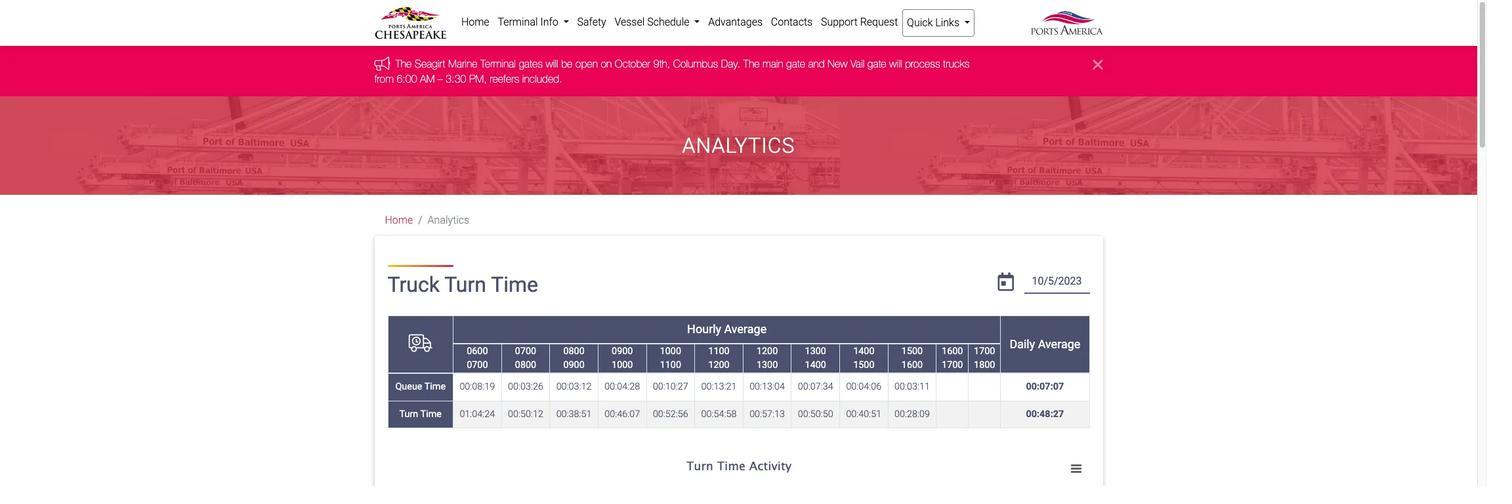 Task type: locate. For each thing, give the bounding box(es) containing it.
1100
[[709, 346, 730, 357], [660, 360, 681, 371]]

2 gate from the left
[[868, 58, 887, 70]]

1700
[[974, 346, 996, 357], [942, 360, 963, 371]]

0900 up 00:03:12
[[564, 360, 585, 371]]

support request link
[[817, 9, 903, 35]]

2 vertical spatial time
[[421, 409, 442, 420]]

0 vertical spatial terminal
[[498, 16, 538, 28]]

1 vertical spatial 1200
[[709, 360, 730, 371]]

0 vertical spatial 1500
[[902, 346, 923, 357]]

terminal inside the seagirt marine terminal gates will be open on october 9th, columbus day. the main gate and new vail gate will process trucks from 6:00 am – 3:30 pm, reefers included.
[[481, 58, 516, 70]]

1 vertical spatial terminal
[[481, 58, 516, 70]]

info
[[541, 16, 559, 28]]

1000 1100
[[660, 346, 681, 371]]

gate left and
[[787, 58, 806, 70]]

terminal
[[498, 16, 538, 28], [481, 58, 516, 70]]

request
[[860, 16, 898, 28]]

turn
[[445, 273, 486, 298], [400, 409, 418, 420]]

1 horizontal spatial analytics
[[682, 133, 795, 158]]

the
[[396, 58, 412, 70], [744, 58, 760, 70]]

1600 1700
[[942, 346, 963, 371]]

0 horizontal spatial gate
[[787, 58, 806, 70]]

on
[[601, 58, 612, 70]]

0900 up 00:04:28
[[612, 346, 633, 357]]

1100 up 00:10:27
[[660, 360, 681, 371]]

0 horizontal spatial home
[[385, 214, 413, 227]]

average up 1200 1300
[[724, 323, 767, 336]]

1 horizontal spatial 1600
[[942, 346, 963, 357]]

1 horizontal spatial average
[[1038, 337, 1081, 351]]

00:40:51
[[846, 409, 882, 420]]

0 horizontal spatial 1100
[[660, 360, 681, 371]]

00:10:27
[[653, 382, 689, 393]]

0 horizontal spatial 0700
[[467, 360, 488, 371]]

1 vertical spatial time
[[425, 382, 446, 393]]

00:48:27
[[1026, 409, 1064, 420]]

safety link
[[573, 9, 611, 35]]

1 vertical spatial 1300
[[757, 360, 778, 371]]

will left "be"
[[546, 58, 559, 70]]

1 vertical spatial analytics
[[428, 214, 470, 227]]

0 horizontal spatial 0800
[[515, 360, 536, 371]]

1400
[[854, 346, 875, 357], [805, 360, 826, 371]]

1400 up '00:07:34'
[[805, 360, 826, 371]]

0700 down 0600
[[467, 360, 488, 371]]

00:50:50
[[798, 409, 834, 420]]

terminal info
[[498, 16, 561, 28]]

and
[[808, 58, 825, 70]]

vessel schedule
[[615, 16, 692, 28]]

the up 6:00
[[396, 58, 412, 70]]

0 vertical spatial turn
[[445, 273, 486, 298]]

1500
[[902, 346, 923, 357], [854, 360, 875, 371]]

1 vertical spatial 0900
[[564, 360, 585, 371]]

main
[[763, 58, 784, 70]]

home link
[[457, 9, 494, 35], [385, 214, 413, 227]]

daily
[[1010, 337, 1035, 351]]

0 horizontal spatial 1400
[[805, 360, 826, 371]]

terminal info link
[[494, 9, 573, 35]]

1200 up 00:13:04
[[757, 346, 778, 357]]

1 horizontal spatial 1300
[[805, 346, 826, 357]]

0 vertical spatial 0900
[[612, 346, 633, 357]]

1000 up 00:10:27
[[660, 346, 681, 357]]

1 horizontal spatial 1700
[[974, 346, 996, 357]]

0 horizontal spatial will
[[546, 58, 559, 70]]

1700 up the 1800
[[974, 346, 996, 357]]

1 horizontal spatial 0900
[[612, 346, 633, 357]]

1200 1300
[[757, 346, 778, 371]]

included.
[[522, 73, 562, 85]]

1100 1200
[[709, 346, 730, 371]]

1600
[[942, 346, 963, 357], [902, 360, 923, 371]]

1 horizontal spatial home
[[461, 16, 490, 28]]

1600 left "1700 1800"
[[942, 346, 963, 357]]

the seagirt marine terminal gates will be open on october 9th, columbus day. the main gate and new vail gate will process trucks from 6:00 am – 3:30 pm, reefers included.
[[375, 58, 970, 85]]

time for 00:08:19
[[425, 382, 446, 393]]

seagirt
[[415, 58, 445, 70]]

0 horizontal spatial turn
[[400, 409, 418, 420]]

1 will from the left
[[546, 58, 559, 70]]

1 horizontal spatial the
[[744, 58, 760, 70]]

turn down 'queue'
[[400, 409, 418, 420]]

00:50:12
[[508, 409, 544, 420]]

1300 up '00:07:34'
[[805, 346, 826, 357]]

1700 left the 1800
[[942, 360, 963, 371]]

average right daily
[[1038, 337, 1081, 351]]

–
[[438, 73, 443, 85]]

will left 'process'
[[890, 58, 902, 70]]

from
[[375, 73, 394, 85]]

0 horizontal spatial 1700
[[942, 360, 963, 371]]

1 horizontal spatial 0800
[[564, 346, 585, 357]]

0 vertical spatial home link
[[457, 9, 494, 35]]

1 horizontal spatial 1200
[[757, 346, 778, 357]]

0 horizontal spatial 1200
[[709, 360, 730, 371]]

analytics
[[682, 133, 795, 158], [428, 214, 470, 227]]

1200
[[757, 346, 778, 357], [709, 360, 730, 371]]

turn right 'truck'
[[445, 273, 486, 298]]

0 vertical spatial 1700
[[974, 346, 996, 357]]

1700 1800
[[974, 346, 996, 371]]

0 horizontal spatial home link
[[385, 214, 413, 227]]

1 vertical spatial 1000
[[612, 360, 633, 371]]

1 vertical spatial average
[[1038, 337, 1081, 351]]

gate right vail on the right top of the page
[[868, 58, 887, 70]]

0700
[[515, 346, 536, 357], [467, 360, 488, 371]]

00:13:21
[[701, 382, 737, 393]]

1200 up 00:13:21
[[709, 360, 730, 371]]

1500 up 00:03:11
[[902, 346, 923, 357]]

1 horizontal spatial gate
[[868, 58, 887, 70]]

00:08:19
[[460, 382, 495, 393]]

1000 up 00:04:28
[[612, 360, 633, 371]]

1400 1500
[[854, 346, 875, 371]]

0 horizontal spatial 1600
[[902, 360, 923, 371]]

bullhorn image
[[375, 56, 396, 71]]

queue time
[[396, 382, 446, 393]]

1 horizontal spatial will
[[890, 58, 902, 70]]

0 horizontal spatial the
[[396, 58, 412, 70]]

0 vertical spatial 1000
[[660, 346, 681, 357]]

1 vertical spatial 1400
[[805, 360, 826, 371]]

1 vertical spatial 1700
[[942, 360, 963, 371]]

1100 down hourly in the left of the page
[[709, 346, 730, 357]]

1 horizontal spatial 1000
[[660, 346, 681, 357]]

0 vertical spatial 1200
[[757, 346, 778, 357]]

0900 1000
[[612, 346, 633, 371]]

hourly average daily average
[[687, 323, 1081, 351]]

0 vertical spatial 1600
[[942, 346, 963, 357]]

1000
[[660, 346, 681, 357], [612, 360, 633, 371]]

0 vertical spatial 1100
[[709, 346, 730, 357]]

0700 up 00:03:26
[[515, 346, 536, 357]]

1 horizontal spatial turn
[[445, 273, 486, 298]]

00:38:51
[[556, 409, 592, 420]]

home
[[461, 16, 490, 28], [385, 214, 413, 227]]

terminal left info
[[498, 16, 538, 28]]

contacts link
[[767, 9, 817, 35]]

1600 up 00:03:11
[[902, 360, 923, 371]]

schedule
[[647, 16, 690, 28]]

00:04:28
[[605, 382, 640, 393]]

terminal inside "link"
[[498, 16, 538, 28]]

1500 up 00:04:06
[[854, 360, 875, 371]]

0800 up 00:03:26
[[515, 360, 536, 371]]

0 horizontal spatial 1000
[[612, 360, 633, 371]]

the right day.
[[744, 58, 760, 70]]

1400 up 00:04:06
[[854, 346, 875, 357]]

1 vertical spatial 1500
[[854, 360, 875, 371]]

0600 0700
[[467, 346, 488, 371]]

1 horizontal spatial 1400
[[854, 346, 875, 357]]

advantages link
[[704, 9, 767, 35]]

time
[[491, 273, 538, 298], [425, 382, 446, 393], [421, 409, 442, 420]]

0 vertical spatial home
[[461, 16, 490, 28]]

0800
[[564, 346, 585, 357], [515, 360, 536, 371]]

0800 0900
[[564, 346, 585, 371]]

average
[[724, 323, 767, 336], [1038, 337, 1081, 351]]

0 horizontal spatial analytics
[[428, 214, 470, 227]]

00:03:26
[[508, 382, 544, 393]]

queue
[[396, 382, 422, 393]]

1300
[[805, 346, 826, 357], [757, 360, 778, 371]]

terminal up reefers
[[481, 58, 516, 70]]

1300 up 00:13:04
[[757, 360, 778, 371]]

turn time
[[400, 409, 442, 420]]

1 vertical spatial turn
[[400, 409, 418, 420]]

0 vertical spatial 0700
[[515, 346, 536, 357]]

0800 up 00:03:12
[[564, 346, 585, 357]]

0 horizontal spatial average
[[724, 323, 767, 336]]

gate
[[787, 58, 806, 70], [868, 58, 887, 70]]



Task type: describe. For each thing, give the bounding box(es) containing it.
contacts
[[771, 16, 813, 28]]

0600
[[467, 346, 488, 357]]

00:04:06
[[846, 382, 882, 393]]

2 will from the left
[[890, 58, 902, 70]]

0700 0800
[[515, 346, 536, 371]]

safety
[[577, 16, 606, 28]]

00:52:56
[[653, 409, 689, 420]]

1 horizontal spatial 1100
[[709, 346, 730, 357]]

0 horizontal spatial 0900
[[564, 360, 585, 371]]

1 vertical spatial 1100
[[660, 360, 681, 371]]

0 vertical spatial time
[[491, 273, 538, 298]]

open
[[576, 58, 598, 70]]

00:28:09
[[895, 409, 930, 420]]

vessel schedule link
[[611, 9, 704, 35]]

1300 1400
[[805, 346, 826, 371]]

1 vertical spatial home link
[[385, 214, 413, 227]]

columbus
[[673, 58, 718, 70]]

1 vertical spatial 0700
[[467, 360, 488, 371]]

advantages
[[709, 16, 763, 28]]

1 gate from the left
[[787, 58, 806, 70]]

1800
[[974, 360, 996, 371]]

1 vertical spatial home
[[385, 214, 413, 227]]

00:57:13
[[750, 409, 785, 420]]

am
[[420, 73, 435, 85]]

0 horizontal spatial 1500
[[854, 360, 875, 371]]

support request
[[821, 16, 898, 28]]

0 vertical spatial 1400
[[854, 346, 875, 357]]

vail
[[851, 58, 865, 70]]

pm,
[[469, 73, 487, 85]]

0 horizontal spatial 1300
[[757, 360, 778, 371]]

vessel
[[615, 16, 645, 28]]

reefers
[[490, 73, 520, 85]]

1 horizontal spatial 1500
[[902, 346, 923, 357]]

1 horizontal spatial home link
[[457, 9, 494, 35]]

1 the from the left
[[396, 58, 412, 70]]

hourly
[[687, 323, 722, 336]]

gates
[[519, 58, 543, 70]]

marine
[[448, 58, 478, 70]]

calendar day image
[[998, 273, 1014, 292]]

00:03:12
[[556, 382, 592, 393]]

1 vertical spatial 1600
[[902, 360, 923, 371]]

the seagirt marine terminal gates will be open on october 9th, columbus day. the main gate and new vail gate will process trucks from 6:00 am – 3:30 pm, reefers included. alert
[[0, 46, 1478, 97]]

time for 01:04:24
[[421, 409, 442, 420]]

00:07:07
[[1026, 382, 1064, 393]]

support
[[821, 16, 858, 28]]

close image
[[1093, 57, 1103, 72]]

00:54:58
[[701, 409, 737, 420]]

1500 1600
[[902, 346, 923, 371]]

2 the from the left
[[744, 58, 760, 70]]

01:04:24
[[460, 409, 495, 420]]

0 vertical spatial average
[[724, 323, 767, 336]]

0 vertical spatial 0800
[[564, 346, 585, 357]]

9th,
[[654, 58, 671, 70]]

be
[[561, 58, 573, 70]]

trucks
[[943, 58, 970, 70]]

truck turn time
[[388, 273, 538, 298]]

00:46:07
[[605, 409, 640, 420]]

truck
[[388, 273, 440, 298]]

00:07:34
[[798, 382, 834, 393]]

process
[[905, 58, 941, 70]]

6:00
[[397, 73, 417, 85]]

0 vertical spatial analytics
[[682, 133, 795, 158]]

0 vertical spatial 1300
[[805, 346, 826, 357]]

00:03:11
[[895, 382, 930, 393]]

the seagirt marine terminal gates will be open on october 9th, columbus day. the main gate and new vail gate will process trucks from 6:00 am – 3:30 pm, reefers included. link
[[375, 58, 970, 85]]

october
[[615, 58, 651, 70]]

3:30
[[446, 73, 466, 85]]

1 vertical spatial 0800
[[515, 360, 536, 371]]

1 horizontal spatial 0700
[[515, 346, 536, 357]]

new
[[828, 58, 848, 70]]

day.
[[721, 58, 741, 70]]

00:13:04
[[750, 382, 785, 393]]



Task type: vqa. For each thing, say whether or not it's contained in the screenshot.
the bottommost pm
no



